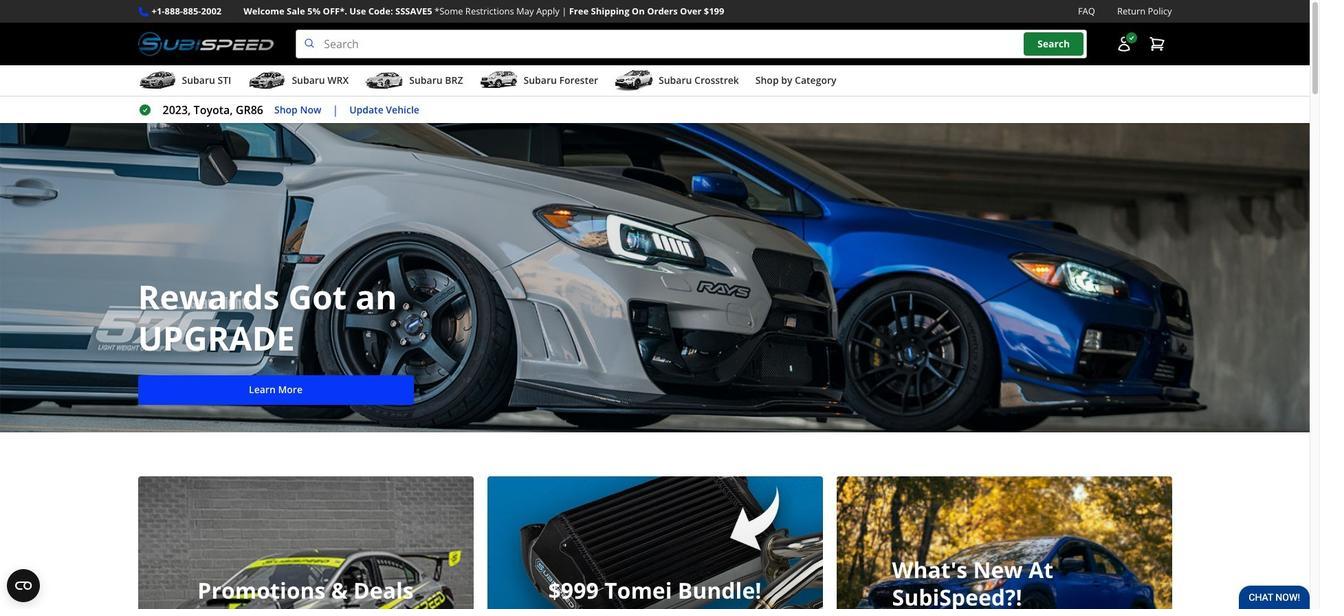 Task type: locate. For each thing, give the bounding box(es) containing it.
a subaru sti thumbnail image image
[[138, 70, 176, 91]]

search input field
[[296, 30, 1087, 59]]

a subaru wrx thumbnail image image
[[248, 70, 286, 91]]

button image
[[1116, 36, 1132, 52]]

a subaru brz thumbnail image image
[[365, 70, 404, 91]]

a subaru forester thumbnail image image
[[480, 70, 518, 91]]

open widget image
[[7, 569, 40, 603]]

earn rewards image
[[837, 477, 1172, 609]]



Task type: describe. For each thing, give the bounding box(es) containing it.
rewards program image
[[0, 123, 1310, 433]]

coilovers image
[[487, 477, 823, 609]]

subispeed logo image
[[138, 30, 274, 59]]

a subaru crosstrek thumbnail image image
[[615, 70, 653, 91]]

deals image
[[138, 477, 474, 609]]



Task type: vqa. For each thing, say whether or not it's contained in the screenshot.
search input field
yes



